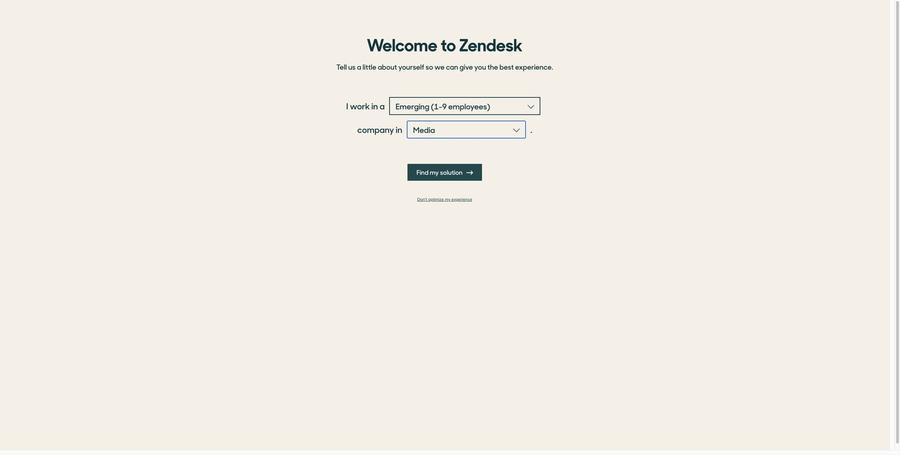 Task type: describe. For each thing, give the bounding box(es) containing it.
.
[[531, 124, 533, 136]]

my inside button
[[430, 168, 439, 177]]

work
[[350, 100, 370, 112]]

find     my solution
[[417, 168, 464, 177]]

don't
[[418, 197, 427, 202]]

0 horizontal spatial in
[[372, 100, 378, 112]]

about
[[378, 62, 397, 72]]

tell us a little about yourself so we can give you the best experience.
[[337, 62, 554, 72]]

find     my solution button
[[408, 164, 483, 181]]

find
[[417, 168, 429, 177]]

1 horizontal spatial my
[[445, 197, 451, 202]]

to
[[441, 31, 456, 56]]

little
[[363, 62, 377, 72]]

zendesk
[[460, 31, 523, 56]]

you
[[475, 62, 487, 72]]

1 vertical spatial in
[[396, 124, 403, 136]]

i
[[347, 100, 349, 112]]

optimize
[[429, 197, 444, 202]]



Task type: vqa. For each thing, say whether or not it's contained in the screenshot.
free
no



Task type: locate. For each thing, give the bounding box(es) containing it.
i work in a
[[347, 100, 385, 112]]

0 horizontal spatial a
[[357, 62, 362, 72]]

0 vertical spatial a
[[357, 62, 362, 72]]

in
[[372, 100, 378, 112], [396, 124, 403, 136]]

don't optimize my experience link
[[333, 197, 558, 202]]

can
[[446, 62, 459, 72]]

the
[[488, 62, 499, 72]]

in right "company"
[[396, 124, 403, 136]]

welcome
[[367, 31, 438, 56]]

don't optimize my experience
[[418, 197, 473, 202]]

yourself
[[399, 62, 425, 72]]

1 vertical spatial a
[[380, 100, 385, 112]]

welcome to zendesk
[[367, 31, 523, 56]]

0 vertical spatial in
[[372, 100, 378, 112]]

my
[[430, 168, 439, 177], [445, 197, 451, 202]]

a right work
[[380, 100, 385, 112]]

experience
[[452, 197, 473, 202]]

1 horizontal spatial in
[[396, 124, 403, 136]]

so
[[426, 62, 434, 72]]

arrow right image
[[467, 170, 473, 176]]

0 horizontal spatial my
[[430, 168, 439, 177]]

best
[[500, 62, 514, 72]]

we
[[435, 62, 445, 72]]

1 horizontal spatial a
[[380, 100, 385, 112]]

us
[[349, 62, 356, 72]]

a right 'us'
[[357, 62, 362, 72]]

solution
[[441, 168, 463, 177]]

experience.
[[516, 62, 554, 72]]

0 vertical spatial my
[[430, 168, 439, 177]]

in right work
[[372, 100, 378, 112]]

my right the optimize
[[445, 197, 451, 202]]

tell
[[337, 62, 347, 72]]

company
[[358, 124, 394, 136]]

my right find
[[430, 168, 439, 177]]

a
[[357, 62, 362, 72], [380, 100, 385, 112]]

company in
[[358, 124, 403, 136]]

give
[[460, 62, 473, 72]]

1 vertical spatial my
[[445, 197, 451, 202]]



